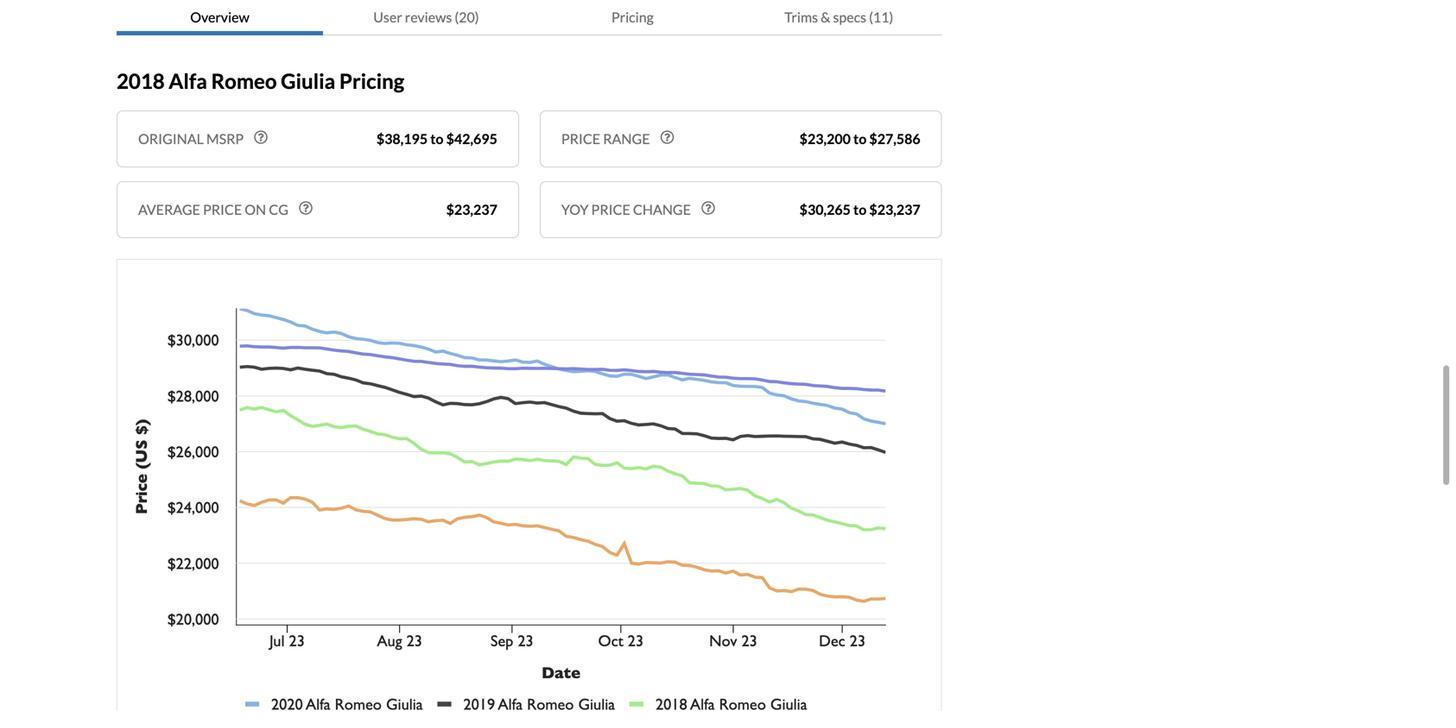 Task type: vqa. For each thing, say whether or not it's contained in the screenshot.


Task type: locate. For each thing, give the bounding box(es) containing it.
original msrp
[[138, 130, 244, 147]]

1 horizontal spatial $23,237
[[870, 201, 921, 218]]

question circle image
[[299, 201, 313, 215], [702, 201, 715, 215]]

$23,237 down $42,695
[[446, 201, 498, 218]]

1 vertical spatial pricing
[[339, 69, 405, 93]]

on
[[245, 201, 266, 218]]

0 horizontal spatial pricing
[[339, 69, 405, 93]]

trims & specs (11)
[[785, 9, 894, 25]]

1 horizontal spatial pricing
[[612, 9, 654, 25]]

yoy price change
[[561, 201, 691, 218]]

price range
[[561, 130, 650, 147]]

alfa
[[169, 69, 207, 93]]

question circle image
[[254, 130, 268, 144], [661, 130, 674, 144]]

$30,265
[[800, 201, 851, 218]]

1 question circle image from the left
[[299, 201, 313, 215]]

price for average
[[203, 201, 242, 218]]

2 price from the left
[[591, 201, 631, 218]]

1 horizontal spatial question circle image
[[702, 201, 715, 215]]

pricing inside tab
[[612, 9, 654, 25]]

$23,237
[[446, 201, 498, 218], [870, 201, 921, 218]]

$30,265 to $23,237
[[800, 201, 921, 218]]

tab list containing overview
[[117, 0, 942, 35]]

to
[[430, 130, 444, 147], [854, 130, 867, 147], [854, 201, 867, 218]]

price for yoy
[[591, 201, 631, 218]]

0 horizontal spatial $23,237
[[446, 201, 498, 218]]

$23,200
[[800, 130, 851, 147]]

question circle image for average price on cg
[[299, 201, 313, 215]]

question circle image right cg
[[299, 201, 313, 215]]

2018
[[117, 69, 165, 93]]

1 question circle image from the left
[[254, 130, 268, 144]]

0 horizontal spatial question circle image
[[254, 130, 268, 144]]

user reviews (20)
[[373, 9, 479, 25]]

to right "$30,265"
[[854, 201, 867, 218]]

0 horizontal spatial question circle image
[[299, 201, 313, 215]]

0 horizontal spatial price
[[203, 201, 242, 218]]

question circle image for yoy price change
[[702, 201, 715, 215]]

1 horizontal spatial question circle image
[[661, 130, 674, 144]]

0 vertical spatial pricing
[[612, 9, 654, 25]]

2 question circle image from the left
[[661, 130, 674, 144]]

to right "$23,200"
[[854, 130, 867, 147]]

question circle image right range
[[661, 130, 674, 144]]

2 $23,237 from the left
[[870, 201, 921, 218]]

2 question circle image from the left
[[702, 201, 715, 215]]

user
[[373, 9, 402, 25]]

price right the yoy
[[591, 201, 631, 218]]

question circle image right change
[[702, 201, 715, 215]]

(11)
[[869, 9, 894, 25]]

tab list
[[117, 0, 942, 35]]

trims
[[785, 9, 818, 25]]

pricing tab
[[530, 0, 736, 35]]

$23,237 right "$30,265"
[[870, 201, 921, 218]]

to for $38,195
[[430, 130, 444, 147]]

price
[[203, 201, 242, 218], [591, 201, 631, 218]]

1 price from the left
[[203, 201, 242, 218]]

pricing
[[612, 9, 654, 25], [339, 69, 405, 93]]

to for $30,265
[[854, 201, 867, 218]]

price left "on"
[[203, 201, 242, 218]]

1 horizontal spatial price
[[591, 201, 631, 218]]

to right $38,195
[[430, 130, 444, 147]]

romeo
[[211, 69, 277, 93]]

$38,195
[[377, 130, 428, 147]]

cg
[[269, 201, 289, 218]]

question circle image right 'msrp'
[[254, 130, 268, 144]]

question circle image for price range
[[661, 130, 674, 144]]

specs
[[833, 9, 867, 25]]

reviews
[[405, 9, 452, 25]]



Task type: describe. For each thing, give the bounding box(es) containing it.
$23,200 to $27,586
[[800, 130, 921, 147]]

question circle image for original msrp
[[254, 130, 268, 144]]

overview
[[190, 9, 249, 25]]

giulia
[[281, 69, 335, 93]]

(20)
[[455, 9, 479, 25]]

price
[[561, 130, 601, 147]]

average price on cg
[[138, 201, 289, 218]]

$38,195 to $42,695
[[377, 130, 498, 147]]

average
[[138, 201, 200, 218]]

yoy
[[561, 201, 589, 218]]

original
[[138, 130, 204, 147]]

trims & specs (11) tab
[[736, 0, 942, 35]]

2018 alfa romeo giulia pricing
[[117, 69, 405, 93]]

$42,695
[[446, 130, 498, 147]]

1 $23,237 from the left
[[446, 201, 498, 218]]

range
[[603, 130, 650, 147]]

user reviews (20) tab
[[323, 0, 530, 35]]

$27,586
[[870, 130, 921, 147]]

change
[[633, 201, 691, 218]]

overview tab
[[117, 0, 323, 35]]

msrp
[[206, 130, 244, 147]]

to for $23,200
[[854, 130, 867, 147]]

&
[[821, 9, 831, 25]]



